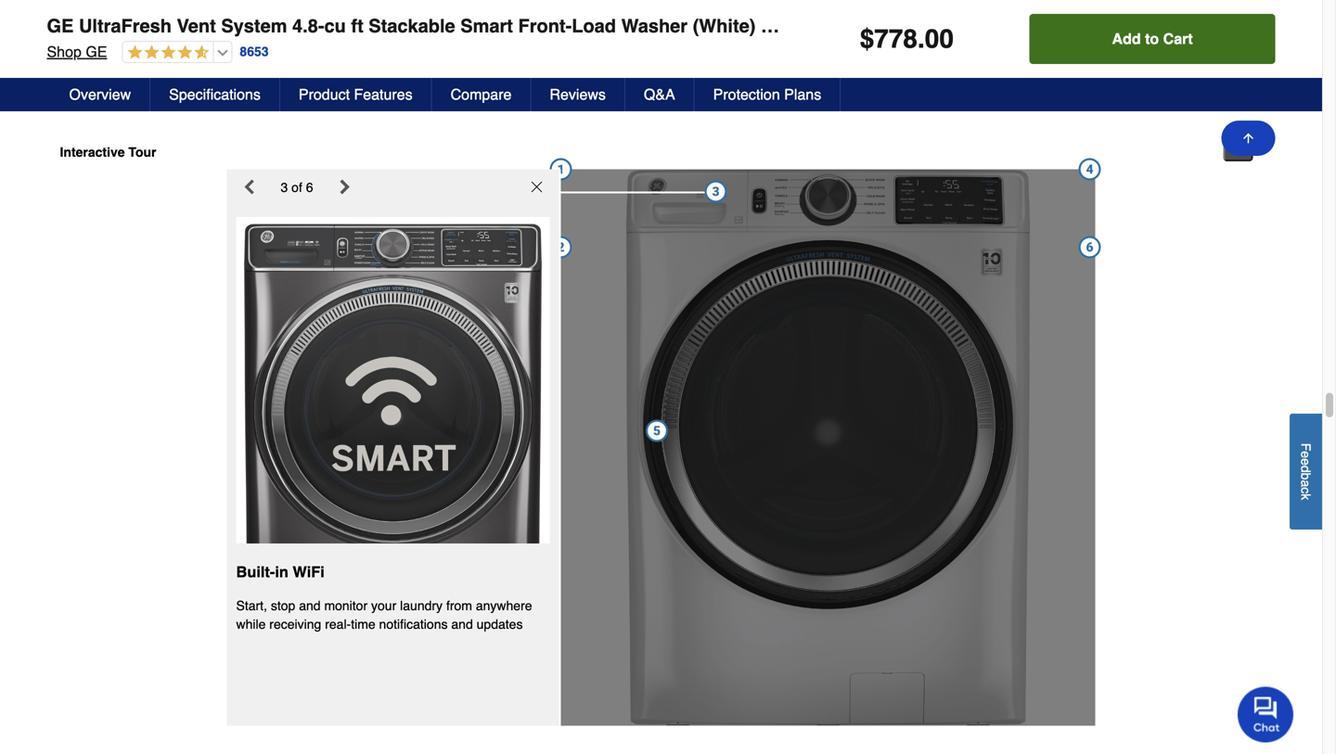 Task type: locate. For each thing, give the bounding box(es) containing it.
d
[[1299, 466, 1314, 473]]

1 e from the top
[[1299, 451, 1314, 458]]

stackable
[[369, 15, 455, 37]]

.
[[918, 24, 925, 54]]

plans
[[784, 86, 821, 103]]

e up d
[[1299, 451, 1314, 458]]

overview button
[[51, 78, 151, 111]]

e
[[1299, 451, 1314, 458], [1299, 458, 1314, 466]]

updates
[[477, 617, 523, 632]]

wifi
[[293, 564, 325, 582]]

and
[[299, 599, 321, 614], [451, 617, 473, 632]]

0 horizontal spatial ge
[[47, 15, 74, 37]]

in
[[275, 564, 289, 582]]

product features button
[[280, 78, 432, 111]]

energy
[[761, 15, 839, 37]]

ge right shop
[[86, 43, 107, 60]]

shop
[[47, 43, 82, 60]]

add to cart
[[1112, 30, 1193, 47]]

built-in wifi
[[236, 564, 325, 582]]

real-
[[325, 617, 351, 632]]

protection plans button
[[695, 78, 841, 111]]

0 vertical spatial and
[[299, 599, 321, 614]]

ge up shop
[[47, 15, 74, 37]]

front-
[[518, 15, 572, 37]]

0 vertical spatial ge
[[47, 15, 74, 37]]

e up b
[[1299, 458, 1314, 466]]

laundry
[[400, 599, 443, 614]]

6
[[306, 180, 313, 195]]

and up 'receiving' in the bottom of the page
[[299, 599, 321, 614]]

stop
[[271, 599, 295, 614]]

$ 778 . 00
[[860, 24, 954, 54]]

protection plans
[[713, 86, 821, 103]]

receiving
[[269, 617, 321, 632]]

from
[[446, 599, 472, 614]]

q&a button
[[625, 78, 695, 111]]

features
[[354, 86, 413, 103]]

interactive tour
[[60, 145, 156, 160]]

reviews button
[[531, 78, 625, 111]]

monitor
[[324, 599, 368, 614]]

ultrafresh
[[79, 15, 172, 37]]

to
[[1145, 30, 1159, 47]]

tour
[[128, 145, 156, 160]]

3
[[281, 180, 288, 195]]

f e e d b a c k
[[1299, 443, 1314, 500]]

00
[[925, 24, 954, 54]]

4.6 stars image
[[123, 45, 209, 62]]

overview
[[69, 86, 131, 103]]

cart
[[1163, 30, 1193, 47]]

1 vertical spatial and
[[451, 617, 473, 632]]

product
[[299, 86, 350, 103]]

shop ge
[[47, 43, 107, 60]]

ft
[[351, 15, 364, 37]]

arrow up image
[[1241, 131, 1256, 146]]

(white)
[[693, 15, 756, 37]]

compare
[[451, 86, 512, 103]]

and down from
[[451, 617, 473, 632]]

ge
[[47, 15, 74, 37], [86, 43, 107, 60]]

1 vertical spatial ge
[[86, 43, 107, 60]]

0 horizontal spatial and
[[299, 599, 321, 614]]

$
[[860, 24, 874, 54]]

specifications button
[[151, 78, 280, 111]]

1 horizontal spatial and
[[451, 617, 473, 632]]

8653
[[240, 44, 269, 59]]



Task type: describe. For each thing, give the bounding box(es) containing it.
a
[[1299, 480, 1314, 487]]

reviews
[[550, 86, 606, 103]]

smart
[[461, 15, 513, 37]]

chat invite button image
[[1238, 686, 1295, 743]]

your
[[371, 599, 397, 614]]

system
[[221, 15, 287, 37]]

built-
[[236, 564, 275, 582]]

k
[[1299, 494, 1314, 500]]

washer
[[621, 15, 688, 37]]

2 e from the top
[[1299, 458, 1314, 466]]

q&a
[[644, 86, 675, 103]]

f
[[1299, 443, 1314, 451]]

protection
[[713, 86, 780, 103]]

add
[[1112, 30, 1141, 47]]

specifications
[[169, 86, 261, 103]]

star
[[844, 15, 893, 37]]

load
[[572, 15, 616, 37]]

notifications
[[379, 617, 448, 632]]

vent
[[177, 15, 216, 37]]

ge ultrafresh vent system 4.8-cu ft stackable smart front-load washer (white) energy star
[[47, 15, 893, 37]]

time
[[351, 617, 376, 632]]

cu
[[324, 15, 346, 37]]

anywhere
[[476, 599, 532, 614]]

1 horizontal spatial ge
[[86, 43, 107, 60]]

b
[[1299, 473, 1314, 480]]

c
[[1299, 487, 1314, 494]]

product features
[[299, 86, 413, 103]]

interactive
[[60, 145, 125, 160]]

3 of 6
[[281, 180, 313, 195]]

778
[[874, 24, 918, 54]]

start,
[[236, 599, 267, 614]]

start, stop and monitor your laundry from anywhere while receiving real-time notifications and updates
[[236, 599, 532, 632]]

f e e d b a c k button
[[1290, 414, 1322, 530]]

while
[[236, 617, 266, 632]]

of
[[292, 180, 302, 195]]

compare button
[[432, 78, 531, 111]]

add to cart button
[[1030, 14, 1276, 64]]

4.8-
[[292, 15, 324, 37]]



Task type: vqa. For each thing, say whether or not it's contained in the screenshot.
1,775
no



